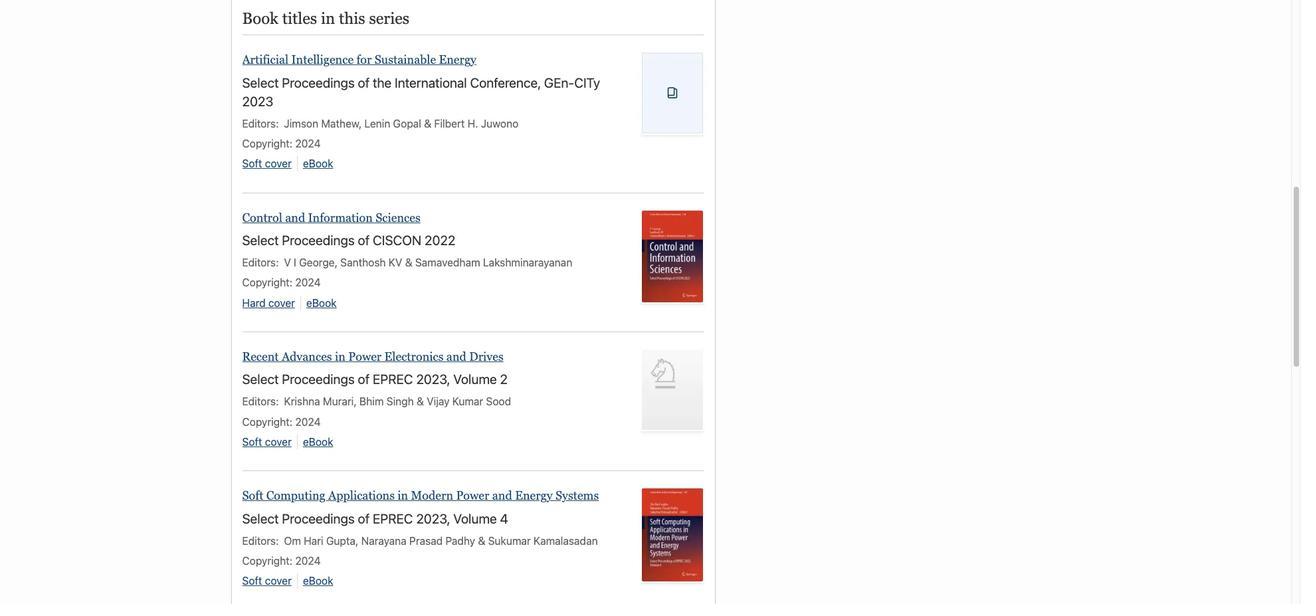 Task type: vqa. For each thing, say whether or not it's contained in the screenshot.
Om Hari Gupta Narayana Prasad Padhy
yes



Task type: locate. For each thing, give the bounding box(es) containing it.
eprec
[[373, 372, 413, 387], [373, 511, 413, 526]]

copyright: for select proceedings of eprec 2023, volume 4
[[242, 555, 293, 567]]

proceedings down the intelligence
[[282, 75, 355, 90]]

copyright: for select proceedings of ciscon 2022
[[242, 277, 293, 289]]

volume
[[454, 372, 497, 387], [454, 511, 497, 526]]

ebook link
[[303, 158, 333, 170], [306, 297, 337, 309], [303, 436, 333, 448], [303, 575, 333, 587]]

cover right hard
[[268, 297, 295, 309]]

0 vertical spatial energy
[[439, 53, 477, 67]]

0 vertical spatial soft cover link
[[242, 158, 292, 170]]

1 select from the top
[[242, 75, 279, 90]]

1 vertical spatial and
[[447, 350, 467, 364]]

0 horizontal spatial and
[[285, 211, 305, 224]]

2024 down jimson
[[295, 138, 321, 149]]

3 copyright: 2024 from the top
[[242, 416, 321, 428]]

editors: left the krishna at the left
[[242, 396, 279, 408]]

soft
[[242, 158, 262, 170], [242, 436, 262, 448], [242, 489, 263, 503], [242, 575, 262, 587]]

1 2024 from the top
[[295, 138, 321, 149]]

control and information sciences link
[[242, 211, 421, 224]]

2 vertical spatial soft cover link
[[242, 575, 292, 587]]

soft cover for select proceedings of eprec 2023, volume 4
[[242, 575, 292, 587]]

copyright:
[[242, 138, 293, 149], [242, 277, 293, 289], [242, 416, 293, 428], [242, 555, 293, 567]]

2 proceedings from the top
[[282, 233, 355, 248]]

and right control
[[285, 211, 305, 224]]

1 horizontal spatial and
[[447, 350, 467, 364]]

proceedings down advances
[[282, 372, 355, 387]]

2 soft cover from the top
[[242, 436, 292, 448]]

2023,
[[416, 372, 450, 387], [416, 511, 450, 526]]

recent advances in power electronics and drives
[[242, 350, 504, 364]]

3 2024 from the top
[[295, 416, 321, 428]]

cover
[[265, 158, 292, 170], [268, 297, 295, 309], [265, 436, 292, 448], [265, 575, 292, 587]]

jimson
[[284, 117, 318, 129]]

computing
[[266, 489, 326, 503]]

1 soft cover link from the top
[[242, 158, 292, 170]]

2023, up vijay
[[416, 372, 450, 387]]

ebook link for select proceedings of eprec 2023, volume 4
[[303, 575, 333, 587]]

2 2023, from the top
[[416, 511, 450, 526]]

select inside select proceedings of the international conference, gen-city 2023
[[242, 75, 279, 90]]

copyright: 2024 for select proceedings of eprec 2023, volume 2
[[242, 416, 321, 428]]

1 2023, from the top
[[416, 372, 450, 387]]

proceedings
[[282, 75, 355, 90], [282, 233, 355, 248], [282, 372, 355, 387], [282, 511, 355, 526]]

ebook link for select proceedings of ciscon 2022
[[306, 297, 337, 309]]

and
[[285, 211, 305, 224], [447, 350, 467, 364], [492, 489, 512, 503]]

v i george santhosh kv
[[284, 257, 402, 268]]

2024 down george
[[295, 277, 321, 289]]

3 select from the top
[[242, 372, 279, 387]]

jimson mathew lenin gopal
[[284, 117, 421, 129]]

1 eprec from the top
[[373, 372, 413, 387]]

0 horizontal spatial power
[[348, 350, 382, 364]]

and up 4
[[492, 489, 512, 503]]

proceedings inside select proceedings of the international conference, gen-city 2023
[[282, 75, 355, 90]]

energy left systems at left bottom
[[515, 489, 553, 503]]

2 soft cover link from the top
[[242, 436, 292, 448]]

city
[[574, 75, 600, 90]]

ebook for select proceedings of eprec 2023, volume 4
[[303, 575, 333, 587]]

2024 for select proceedings of ciscon 2022
[[295, 277, 321, 289]]

sood
[[486, 396, 511, 408]]

1 horizontal spatial power
[[456, 489, 490, 503]]

applications
[[328, 489, 395, 503]]

ebook
[[303, 158, 333, 170], [306, 297, 337, 309], [303, 436, 333, 448], [303, 575, 333, 587]]

copyright: down om on the left bottom
[[242, 555, 293, 567]]

1 of from the top
[[358, 75, 370, 90]]

eprec for 2
[[373, 372, 413, 387]]

control
[[242, 211, 282, 224]]

volume up padhy
[[454, 511, 497, 526]]

sukumar
[[488, 535, 531, 547]]

copyright: 2024 down the v
[[242, 277, 321, 289]]

4 copyright: from the top
[[242, 555, 293, 567]]

2 copyright: 2024 from the top
[[242, 277, 321, 289]]

juwono
[[481, 117, 519, 129]]

soft cover for select proceedings of eprec 2023, volume 2
[[242, 436, 292, 448]]

0 vertical spatial 2023,
[[416, 372, 450, 387]]

hard cover link
[[242, 297, 295, 309]]

soft cover down jimson
[[242, 158, 292, 170]]

soft cover
[[242, 158, 292, 170], [242, 436, 292, 448], [242, 575, 292, 587]]

ebook link down the hari at the left bottom
[[303, 575, 333, 587]]

1 vertical spatial 2023,
[[416, 511, 450, 526]]

0 vertical spatial soft cover
[[242, 158, 292, 170]]

this
[[339, 9, 365, 27]]

1 copyright: from the top
[[242, 138, 293, 149]]

0 vertical spatial in
[[321, 9, 335, 27]]

copyright: up hard cover link
[[242, 277, 293, 289]]

volume for 2
[[454, 372, 497, 387]]

lenin
[[365, 117, 390, 129]]

santhosh
[[340, 257, 386, 268]]

proceedings for select proceedings of eprec 2023, volume 4
[[282, 511, 355, 526]]

drives
[[469, 350, 504, 364]]

0 vertical spatial volume
[[454, 372, 497, 387]]

select down recent
[[242, 372, 279, 387]]

select down control
[[242, 233, 279, 248]]

soft cover link
[[242, 158, 292, 170], [242, 436, 292, 448], [242, 575, 292, 587]]

select
[[242, 75, 279, 90], [242, 233, 279, 248], [242, 372, 279, 387], [242, 511, 279, 526]]

in left the this
[[321, 9, 335, 27]]

3 editors: from the top
[[242, 396, 279, 408]]

0 horizontal spatial energy
[[439, 53, 477, 67]]

2024 for select proceedings of eprec 2023, volume 4
[[295, 555, 321, 567]]

of for select proceedings of eprec 2023, volume 4
[[358, 511, 370, 526]]

1 vertical spatial energy
[[515, 489, 553, 503]]

4
[[500, 511, 508, 526]]

2 vertical spatial soft cover
[[242, 575, 292, 587]]

electronics
[[385, 350, 444, 364]]

soft cover down the krishna at the left
[[242, 436, 292, 448]]

soft cover link for select proceedings of eprec 2023, volume 2
[[242, 436, 292, 448]]

cover down jimson
[[265, 158, 292, 170]]

1 editors: from the top
[[242, 117, 279, 129]]

1 copyright: 2024 from the top
[[242, 138, 321, 149]]

1 vertical spatial soft cover
[[242, 436, 292, 448]]

soft cover link down the krishna at the left
[[242, 436, 292, 448]]

1 horizontal spatial energy
[[515, 489, 553, 503]]

ebook link down the krishna at the left
[[303, 436, 333, 448]]

editors: for select proceedings of the international conference, gen-city 2023
[[242, 117, 279, 129]]

copyright: down the krishna at the left
[[242, 416, 293, 428]]

1 proceedings from the top
[[282, 75, 355, 90]]

2024
[[295, 138, 321, 149], [295, 277, 321, 289], [295, 416, 321, 428], [295, 555, 321, 567]]

3 of from the top
[[358, 372, 370, 387]]

editors: for select proceedings of eprec 2023, volume 2
[[242, 396, 279, 408]]

copyright: 2024 down jimson
[[242, 138, 321, 149]]

in right advances
[[335, 350, 346, 364]]

editors: down 2023
[[242, 117, 279, 129]]

energy
[[439, 53, 477, 67], [515, 489, 553, 503]]

in left modern
[[398, 489, 408, 503]]

1 vertical spatial eprec
[[373, 511, 413, 526]]

soft cover link down om on the left bottom
[[242, 575, 292, 587]]

soft cover down om on the left bottom
[[242, 575, 292, 587]]

2 horizontal spatial and
[[492, 489, 512, 503]]

1 soft from the top
[[242, 158, 262, 170]]

4 select from the top
[[242, 511, 279, 526]]

in for this
[[321, 9, 335, 27]]

of up bhim
[[358, 372, 370, 387]]

cover down om on the left bottom
[[265, 575, 292, 587]]

2024 for select proceedings of eprec 2023, volume 2
[[295, 416, 321, 428]]

ebook down the hari at the left bottom
[[303, 575, 333, 587]]

cover down the krishna at the left
[[265, 436, 292, 448]]

eprec up singh
[[373, 372, 413, 387]]

sustainable
[[375, 53, 436, 67]]

editors: left om on the left bottom
[[242, 535, 279, 547]]

1 vertical spatial in
[[335, 350, 346, 364]]

copyright: down jimson
[[242, 138, 293, 149]]

artificial intelligence for sustainable energy
[[242, 53, 477, 67]]

power right modern
[[456, 489, 490, 503]]

2 select from the top
[[242, 233, 279, 248]]

conference,
[[470, 75, 541, 90]]

4 editors: from the top
[[242, 535, 279, 547]]

copyright: 2024 down om on the left bottom
[[242, 555, 321, 567]]

power
[[348, 350, 382, 364], [456, 489, 490, 503]]

2 volume from the top
[[454, 511, 497, 526]]

proceedings up george
[[282, 233, 355, 248]]

2 2024 from the top
[[295, 277, 321, 289]]

2 eprec from the top
[[373, 511, 413, 526]]

4 proceedings from the top
[[282, 511, 355, 526]]

1 volume from the top
[[454, 372, 497, 387]]

lakshminarayanan
[[483, 257, 573, 268]]

eprec for 4
[[373, 511, 413, 526]]

4 copyright: 2024 from the top
[[242, 555, 321, 567]]

editors: left the v
[[242, 257, 279, 268]]

ebook down the krishna at the left
[[303, 436, 333, 448]]

select for select proceedings of eprec 2023, volume 2
[[242, 372, 279, 387]]

soft cover link down jimson
[[242, 158, 292, 170]]

3 copyright: from the top
[[242, 416, 293, 428]]

copyright: 2024 for select proceedings of eprec 2023, volume 4
[[242, 555, 321, 567]]

4 2024 from the top
[[295, 555, 321, 567]]

vijay
[[427, 396, 450, 408]]

4 soft from the top
[[242, 575, 262, 587]]

3 proceedings from the top
[[282, 372, 355, 387]]

0 vertical spatial eprec
[[373, 372, 413, 387]]

sukumar kamalasadan
[[488, 535, 598, 547]]

energy up international
[[439, 53, 477, 67]]

2024 down the krishna at the left
[[295, 416, 321, 428]]

copyright: 2024 down the krishna at the left
[[242, 416, 321, 428]]

select proceedings of ciscon 2022
[[242, 233, 456, 248]]

copyright: for select proceedings of eprec 2023, volume 2
[[242, 416, 293, 428]]

editors:
[[242, 117, 279, 129], [242, 257, 279, 268], [242, 396, 279, 408], [242, 535, 279, 547]]

volume for 4
[[454, 511, 497, 526]]

ciscon
[[373, 233, 422, 248]]

and left drives in the bottom of the page
[[447, 350, 467, 364]]

2 soft from the top
[[242, 436, 262, 448]]

2024 down the hari at the left bottom
[[295, 555, 321, 567]]

2023
[[242, 93, 273, 109]]

proceedings up the hari at the left bottom
[[282, 511, 355, 526]]

0 vertical spatial and
[[285, 211, 305, 224]]

ebook for select proceedings of ciscon 2022
[[306, 297, 337, 309]]

2023, for 2
[[416, 372, 450, 387]]

3 soft cover from the top
[[242, 575, 292, 587]]

international
[[395, 75, 467, 90]]

of up santhosh
[[358, 233, 370, 248]]

1 vertical spatial soft cover link
[[242, 436, 292, 448]]

i
[[294, 257, 296, 268]]

3 soft from the top
[[242, 489, 263, 503]]

2 editors: from the top
[[242, 257, 279, 268]]

gopal
[[393, 117, 421, 129]]

volume up vijay kumar sood
[[454, 372, 497, 387]]

copyright: 2024
[[242, 138, 321, 149], [242, 277, 321, 289], [242, 416, 321, 428], [242, 555, 321, 567]]

ebook down jimson
[[303, 158, 333, 170]]

ebook link down george
[[306, 297, 337, 309]]

of inside select proceedings of the international conference, gen-city 2023
[[358, 75, 370, 90]]

2 copyright: from the top
[[242, 277, 293, 289]]

ebook for select proceedings of eprec 2023, volume 2
[[303, 436, 333, 448]]

3 soft cover link from the top
[[242, 575, 292, 587]]

of left the
[[358, 75, 370, 90]]

of for select proceedings of ciscon 2022
[[358, 233, 370, 248]]

1 vertical spatial volume
[[454, 511, 497, 526]]

ebook link down jimson
[[303, 158, 333, 170]]

of
[[358, 75, 370, 90], [358, 233, 370, 248], [358, 372, 370, 387], [358, 511, 370, 526]]

of down applications in the bottom of the page
[[358, 511, 370, 526]]

select down computing at the bottom left
[[242, 511, 279, 526]]

editors: for select proceedings of ciscon 2022
[[242, 257, 279, 268]]

2 of from the top
[[358, 233, 370, 248]]

0 vertical spatial power
[[348, 350, 382, 364]]

select up 2023
[[242, 75, 279, 90]]

ebook down george
[[306, 297, 337, 309]]

2023, down modern
[[416, 511, 450, 526]]

1 soft cover from the top
[[242, 158, 292, 170]]

4 of from the top
[[358, 511, 370, 526]]

hari
[[304, 535, 324, 547]]

power up select proceedings of eprec 2023, volume 2
[[348, 350, 382, 364]]

eprec up narayana
[[373, 511, 413, 526]]

of for select proceedings of eprec 2023, volume 2
[[358, 372, 370, 387]]

series
[[369, 9, 410, 27]]



Task type: describe. For each thing, give the bounding box(es) containing it.
book
[[242, 9, 278, 27]]

select for select proceedings of eprec 2023, volume 4
[[242, 511, 279, 526]]

proceedings for select proceedings of the international conference, gen-city 2023
[[282, 75, 355, 90]]

recent
[[242, 350, 279, 364]]

2
[[500, 372, 508, 387]]

intelligence
[[292, 53, 354, 67]]

select proceedings of the international conference, gen-city 2023
[[242, 75, 600, 109]]

cover for select proceedings of eprec 2023, volume 2
[[265, 436, 292, 448]]

singh
[[387, 396, 414, 408]]

gen-
[[544, 75, 574, 90]]

of for select proceedings of the international conference, gen-city 2023
[[358, 75, 370, 90]]

hard cover
[[242, 297, 295, 309]]

1 vertical spatial power
[[456, 489, 490, 503]]

om hari gupta narayana prasad padhy
[[284, 535, 475, 547]]

the
[[373, 75, 392, 90]]

prasad
[[409, 535, 443, 547]]

ebook link for select proceedings of the international conference, gen-city 2023
[[303, 158, 333, 170]]

samavedham lakshminarayanan
[[415, 257, 573, 268]]

copyright: 2024 for select proceedings of ciscon 2022
[[242, 277, 321, 289]]

samavedham
[[415, 257, 480, 268]]

soft computing applications in modern power and energy systems
[[242, 489, 599, 503]]

soft for select proceedings of eprec 2023, volume 2
[[242, 436, 262, 448]]

soft computing applications in modern power and energy systems link
[[242, 489, 599, 503]]

gupta
[[326, 535, 356, 547]]

cover for select proceedings of eprec 2023, volume 4
[[265, 575, 292, 587]]

ebook for select proceedings of the international conference, gen-city 2023
[[303, 158, 333, 170]]

krishna
[[284, 396, 320, 408]]

modern
[[411, 489, 453, 503]]

narayana
[[361, 535, 407, 547]]

proceedings for select proceedings of ciscon 2022
[[282, 233, 355, 248]]

george
[[299, 257, 335, 268]]

kv
[[389, 257, 402, 268]]

bhim
[[360, 396, 384, 408]]

2023, for 4
[[416, 511, 450, 526]]

copyright: for select proceedings of the international conference, gen-city 2023
[[242, 138, 293, 149]]

titles
[[282, 9, 317, 27]]

soft for select proceedings of eprec 2023, volume 4
[[242, 575, 262, 587]]

soft for select proceedings of the international conference, gen-city 2023
[[242, 158, 262, 170]]

information
[[308, 211, 373, 224]]

in for power
[[335, 350, 346, 364]]

vijay kumar sood
[[427, 396, 511, 408]]

ebook link for select proceedings of eprec 2023, volume 2
[[303, 436, 333, 448]]

soft cover link for select proceedings of the international conference, gen-city 2023
[[242, 158, 292, 170]]

cover for select proceedings of ciscon 2022
[[268, 297, 295, 309]]

mathew
[[321, 117, 359, 129]]

soft cover link for select proceedings of eprec 2023, volume 4
[[242, 575, 292, 587]]

proceedings for select proceedings of eprec 2023, volume 2
[[282, 372, 355, 387]]

h.
[[468, 117, 478, 129]]

krishna murari bhim singh
[[284, 396, 414, 408]]

cover for select proceedings of the international conference, gen-city 2023
[[265, 158, 292, 170]]

hard
[[242, 297, 266, 309]]

control and information sciences
[[242, 211, 421, 224]]

kamalasadan
[[534, 535, 598, 547]]

advances
[[282, 350, 332, 364]]

2 vertical spatial and
[[492, 489, 512, 503]]

select proceedings of eprec 2023, volume 4
[[242, 511, 508, 526]]

soft cover for select proceedings of the international conference, gen-city 2023
[[242, 158, 292, 170]]

murari
[[323, 396, 354, 408]]

filbert
[[434, 117, 465, 129]]

filbert h. juwono
[[434, 117, 519, 129]]

copyright: 2024 for select proceedings of the international conference, gen-city 2023
[[242, 138, 321, 149]]

artificial
[[242, 53, 289, 67]]

book titles in this series
[[242, 9, 410, 27]]

2024 for select proceedings of the international conference, gen-city 2023
[[295, 138, 321, 149]]

padhy
[[446, 535, 475, 547]]

select proceedings of eprec 2023, volume 2
[[242, 372, 508, 387]]

v
[[284, 257, 291, 268]]

kumar
[[452, 396, 483, 408]]

artificial intelligence for sustainable energy link
[[242, 53, 477, 67]]

2022
[[425, 233, 456, 248]]

select for select proceedings of ciscon 2022
[[242, 233, 279, 248]]

for
[[357, 53, 372, 67]]

sciences
[[376, 211, 421, 224]]

editors: for select proceedings of eprec 2023, volume 4
[[242, 535, 279, 547]]

2 vertical spatial in
[[398, 489, 408, 503]]

select for select proceedings of the international conference, gen-city 2023
[[242, 75, 279, 90]]

om
[[284, 535, 301, 547]]

recent advances in power electronics and drives link
[[242, 350, 504, 364]]

systems
[[556, 489, 599, 503]]



